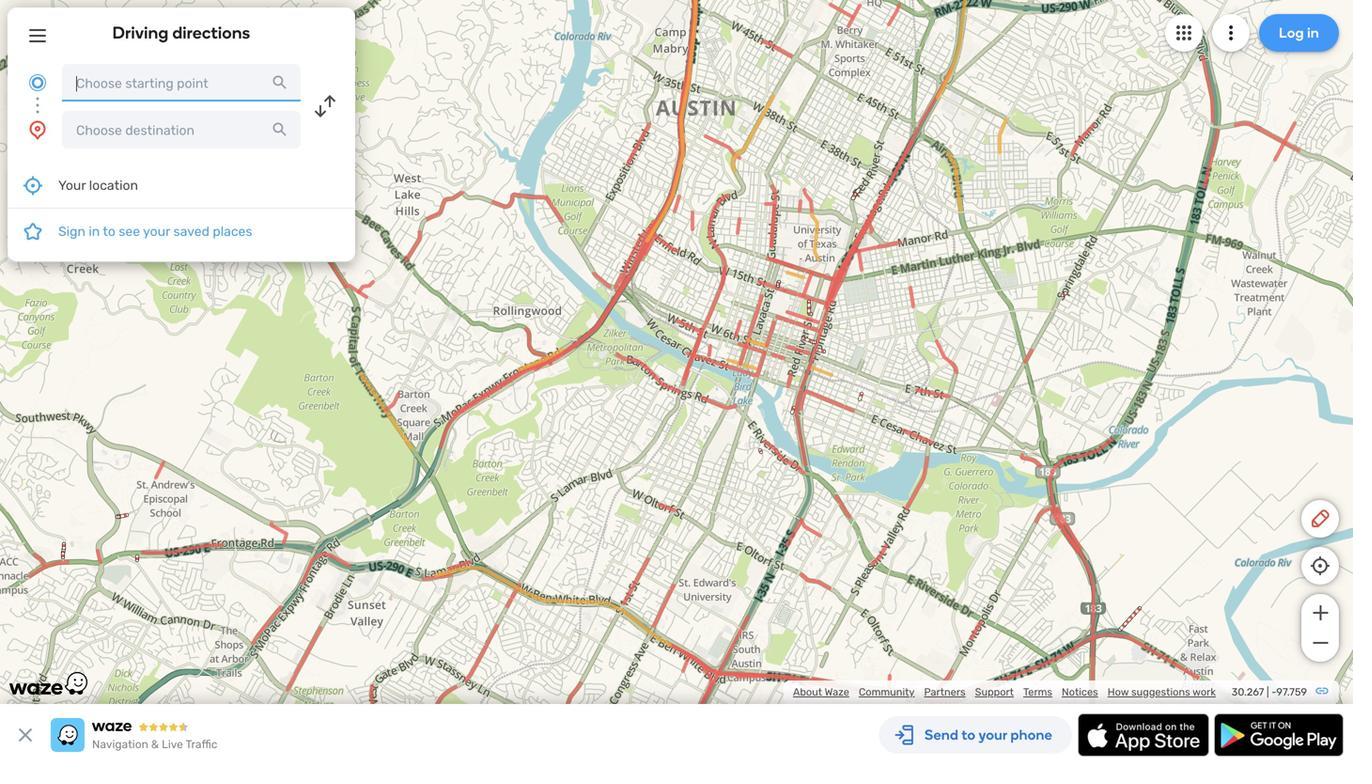 Task type: describe. For each thing, give the bounding box(es) containing it.
30.267
[[1232, 686, 1265, 698]]

pencil image
[[1310, 508, 1332, 530]]

notices link
[[1062, 686, 1099, 698]]

zoom in image
[[1309, 602, 1333, 624]]

suggestions
[[1132, 686, 1191, 698]]

star image
[[22, 220, 44, 243]]

30.267 | -97.759
[[1232, 686, 1308, 698]]

how suggestions work link
[[1108, 686, 1216, 698]]

x image
[[14, 724, 37, 746]]

navigation
[[92, 738, 148, 751]]

about waze link
[[793, 686, 850, 698]]

-
[[1272, 686, 1277, 698]]

Choose destination text field
[[62, 111, 301, 149]]

partners link
[[925, 686, 966, 698]]

driving
[[112, 23, 169, 43]]

current location image
[[26, 71, 49, 94]]

live
[[162, 738, 183, 751]]

about
[[793, 686, 823, 698]]

location image
[[26, 118, 49, 141]]

|
[[1267, 686, 1270, 698]]

partners
[[925, 686, 966, 698]]



Task type: locate. For each thing, give the bounding box(es) containing it.
community
[[859, 686, 915, 698]]

driving directions
[[112, 23, 250, 43]]

navigation & live traffic
[[92, 738, 218, 751]]

work
[[1193, 686, 1216, 698]]

Choose starting point text field
[[62, 64, 301, 102]]

link image
[[1315, 683, 1330, 698]]

list box
[[8, 164, 355, 261]]

how
[[1108, 686, 1129, 698]]

notices
[[1062, 686, 1099, 698]]

97.759
[[1277, 686, 1308, 698]]

about waze community partners support terms notices how suggestions work
[[793, 686, 1216, 698]]

traffic
[[186, 738, 218, 751]]

terms link
[[1024, 686, 1053, 698]]

&
[[151, 738, 159, 751]]

support link
[[975, 686, 1014, 698]]

support
[[975, 686, 1014, 698]]

community link
[[859, 686, 915, 698]]

waze
[[825, 686, 850, 698]]

recenter image
[[22, 174, 44, 197]]

zoom out image
[[1309, 632, 1333, 654]]

terms
[[1024, 686, 1053, 698]]

directions
[[173, 23, 250, 43]]



Task type: vqa. For each thing, say whether or not it's contained in the screenshot.
the 'x' image
yes



